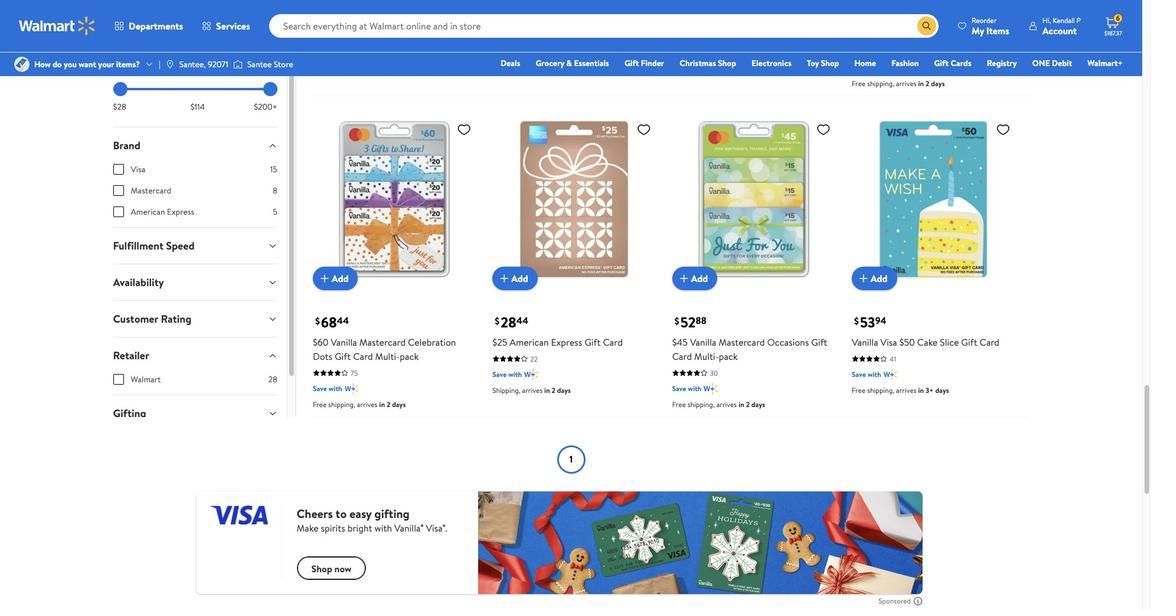 Task type: vqa. For each thing, say whether or not it's contained in the screenshot.


Task type: describe. For each thing, give the bounding box(es) containing it.
confetti
[[954, 15, 989, 28]]

grocery & essentials link
[[531, 57, 615, 70]]

essentials
[[574, 57, 609, 69]]

your
[[98, 58, 114, 70]]

save with for $60 vanilla mastercard celebration dots gift card multi-pack
[[313, 384, 342, 394]]

fulfillment speed
[[113, 238, 195, 253]]

shop for christmas shop
[[718, 57, 737, 69]]

$50 for $50 american express gift card
[[313, 15, 328, 28]]

santee,
[[179, 58, 206, 70]]

deals link
[[496, 57, 526, 70]]

speed
[[166, 238, 195, 253]]

want
[[79, 58, 96, 70]]

registry
[[987, 57, 1017, 69]]

shipping, for $45 vanilla mastercard occasions gift card multi-pack
[[688, 400, 715, 410]]

$25 american express gift card
[[493, 336, 623, 349]]

shipping, for $50 vanilla visa with love gift card
[[688, 65, 715, 75]]

in for $60 vanilla mastercard celebration dots gift card multi-pack
[[379, 400, 385, 410]]

fulfillment
[[113, 238, 164, 253]]

save for $50 vanilla visa with love gift card
[[672, 49, 687, 59]]

american for $25
[[510, 336, 549, 349]]

walmart image
[[19, 17, 96, 35]]

$114
[[191, 101, 205, 113]]

add to cart image
[[497, 272, 512, 286]]

days for $60 vanilla mastercard celebration dots gift card multi-pack
[[392, 400, 406, 410]]

$25 american express gift card image
[[493, 118, 656, 281]]

departments button
[[105, 12, 193, 40]]

$60 vanilla mastercard celebration dots gift card multi-pack
[[313, 336, 456, 363]]

gift inside $45 vanilla mastercard occasions gift card multi-pack
[[812, 336, 828, 349]]

gifting button
[[104, 395, 287, 431]]

customer rating
[[113, 312, 192, 326]]

in right shipping,
[[545, 386, 550, 396]]

toy shop link
[[802, 57, 845, 70]]

arrives right shipping,
[[522, 386, 543, 396]]

in for $50 vanilla visa luxe bow gift card
[[559, 65, 565, 75]]

free shipping, arrives in 2 days for occasions
[[672, 400, 766, 410]]

68
[[321, 312, 337, 332]]

$187.37
[[1105, 29, 1123, 37]]

grocery & essentials
[[536, 57, 609, 69]]

visa up 41
[[881, 336, 898, 349]]

santee, 92071
[[179, 58, 229, 70]]

birthday
[[918, 15, 952, 28]]

save with for vanilla visa $50 cake slice gift card
[[852, 370, 882, 380]]

mastercard inside brand group
[[131, 185, 171, 196]]

52
[[681, 312, 696, 332]]

$50 for $50 vanilla visa with love gift card
[[672, 15, 688, 28]]

kendall
[[1053, 15, 1075, 25]]

2 for $60 vanilla mastercard celebration dots gift card multi-pack
[[387, 400, 391, 410]]

92071
[[208, 58, 229, 70]]

vanilla visa $50 cake slice gift card
[[852, 336, 1000, 349]]

express for $25 american express gift card
[[551, 336, 583, 349]]

save for $50 vanilla visa birthday confetti gift card
[[852, 63, 866, 73]]

services
[[216, 19, 250, 32]]

 image for santee, 92071
[[165, 60, 175, 69]]

free for $50 vanilla visa luxe bow gift card
[[493, 65, 507, 75]]

card inside $45 vanilla mastercard occasions gift card multi-pack
[[672, 350, 692, 363]]

gift cards
[[935, 57, 972, 69]]

shipping, for $60 vanilla mastercard celebration dots gift card multi-pack
[[328, 400, 356, 410]]

save with for $50 vanilla visa luxe bow gift card
[[493, 49, 522, 59]]

cards
[[951, 57, 972, 69]]

luxe
[[558, 15, 577, 28]]

$60 vanilla mastercard celebration dots gift card multi-pack image
[[313, 118, 476, 281]]

reorder
[[972, 15, 997, 25]]

days down $25 american express gift card
[[557, 386, 571, 396]]

search icon image
[[923, 21, 932, 31]]

visa for with
[[719, 15, 736, 28]]

add to favorites list, $25 american express gift card image
[[637, 123, 651, 137]]

$60
[[313, 336, 329, 349]]

retailer button
[[104, 338, 287, 374]]

price button
[[104, 26, 287, 62]]

$ 68 44
[[315, 312, 349, 332]]

christmas
[[680, 57, 716, 69]]

american for $50
[[331, 15, 370, 28]]

with for $50 american express gift card
[[329, 49, 342, 59]]

toy shop
[[807, 57, 840, 69]]

44 for 68
[[337, 314, 349, 327]]

$ for 68
[[315, 315, 320, 328]]

$50 for $50 vanilla visa birthday confetti gift card
[[852, 15, 868, 28]]

one debit
[[1033, 57, 1073, 69]]

fashion link
[[887, 57, 925, 70]]

add button for 28
[[493, 267, 538, 290]]

shipping, arrives in 2 days
[[493, 386, 571, 396]]

add for 68
[[332, 272, 349, 285]]

price
[[113, 36, 137, 51]]

days for $50 vanilla visa with love gift card
[[752, 65, 766, 75]]

multi- inside "$60 vanilla mastercard celebration dots gift card multi-pack"
[[375, 350, 400, 363]]

how do you want your items?
[[34, 58, 140, 70]]

&
[[567, 57, 572, 69]]

walmart plus image for $25 american express gift card
[[525, 369, 538, 381]]

free for $45 vanilla mastercard occasions gift card multi-pack
[[672, 400, 686, 410]]

fulfillment speed tab
[[104, 228, 287, 264]]

sponsored
[[879, 597, 911, 607]]

card inside "$60 vanilla mastercard celebration dots gift card multi-pack"
[[353, 350, 373, 363]]

with for vanilla visa $50 cake slice gift card
[[868, 370, 882, 380]]

add to favorites list, $45 vanilla mastercard occasions gift card multi-pack image
[[817, 123, 831, 137]]

american express
[[131, 206, 194, 218]]

save for $50 american express gift card
[[313, 49, 327, 59]]

save for $60 vanilla mastercard celebration dots gift card multi-pack
[[313, 384, 327, 394]]

arrives for $50 vanilla visa with love gift card
[[717, 65, 737, 75]]

brand
[[113, 138, 141, 153]]

pack inside $45 vanilla mastercard occasions gift card multi-pack
[[719, 350, 738, 363]]

retailer tab
[[104, 338, 287, 374]]

$50 vanilla visa birthday confetti gift card
[[852, 15, 1007, 42]]

home link
[[850, 57, 882, 70]]

save for $45 vanilla mastercard occasions gift card multi-pack
[[672, 384, 687, 394]]

 image for santee store
[[233, 58, 243, 70]]

gifting
[[113, 406, 146, 421]]

$28 for $28
[[113, 101, 126, 113]]

debit
[[1053, 57, 1073, 69]]

$45 vanilla mastercard occasions gift card multi-pack
[[672, 336, 828, 363]]

visa for birthday
[[899, 15, 915, 28]]

$50 vanilla visa luxe bow gift card
[[493, 15, 638, 28]]

arrives for $60 vanilla mastercard celebration dots gift card multi-pack
[[357, 400, 378, 410]]

vanilla for $60 vanilla mastercard celebration dots gift card multi-pack
[[331, 336, 357, 349]]

walmart+ link
[[1083, 57, 1129, 70]]

gift finder link
[[619, 57, 670, 70]]

2 for $50 vanilla visa birthday confetti gift card
[[926, 79, 930, 89]]

33
[[531, 33, 538, 43]]

2 for $50 vanilla visa luxe bow gift card
[[567, 65, 570, 75]]

walmart plus image for visa
[[884, 62, 898, 74]]

88
[[696, 314, 707, 327]]

$50 for $50 vanilla visa luxe bow gift card
[[493, 15, 508, 28]]

with for $50 vanilla visa with love gift card
[[688, 49, 702, 59]]

gifting tab
[[104, 395, 287, 431]]

3+
[[926, 386, 934, 396]]

in for $45 vanilla mastercard occasions gift card multi-pack
[[739, 400, 745, 410]]

94
[[876, 314, 887, 327]]

rating
[[161, 312, 192, 326]]

vanilla for $50 vanilla visa luxe bow gift card
[[511, 15, 537, 28]]

save with for $50 american express gift card
[[313, 49, 342, 59]]

save with for $45 vanilla mastercard occasions gift card multi-pack
[[672, 384, 702, 394]]

Search search field
[[269, 14, 939, 38]]

christmas shop
[[680, 57, 737, 69]]

free shipping, arrives in 2 days for celebration
[[313, 400, 406, 410]]

slice
[[940, 336, 959, 349]]

$ 53 94
[[855, 312, 887, 332]]

mastercard for 52
[[719, 336, 765, 349]]

you
[[64, 58, 77, 70]]

1 vertical spatial 28
[[268, 374, 278, 385]]

$50 vanilla visa with love gift card
[[672, 15, 819, 28]]

add button for 52
[[672, 267, 718, 290]]

2 right shipping,
[[552, 386, 556, 396]]

grocery
[[536, 57, 565, 69]]

add to favorites list, $60 vanilla mastercard celebration dots gift card multi-pack image
[[457, 123, 471, 137]]

toy
[[807, 57, 819, 69]]

arrives for $50 vanilla visa birthday confetti gift card
[[897, 79, 917, 89]]

gift cards link
[[929, 57, 977, 70]]

do
[[53, 58, 62, 70]]

walmart plus image for $50
[[884, 369, 898, 381]]

reorder my items
[[972, 15, 1010, 37]]

santee store
[[247, 58, 293, 70]]

$28 for $28 - $200+
[[170, 62, 185, 75]]

american inside brand group
[[131, 206, 165, 218]]

6
[[1117, 13, 1121, 23]]

home
[[855, 57, 877, 69]]

$45
[[672, 336, 688, 349]]

express inside brand group
[[167, 206, 194, 218]]



Task type: locate. For each thing, give the bounding box(es) containing it.
gift inside "$60 vanilla mastercard celebration dots gift card multi-pack"
[[335, 350, 351, 363]]

3 $ from the left
[[675, 315, 680, 328]]

shop down 45
[[718, 57, 737, 69]]

save with left grocery
[[493, 49, 522, 59]]

None checkbox
[[113, 164, 124, 175], [113, 206, 124, 217], [113, 164, 124, 175], [113, 206, 124, 217]]

44 inside the $ 28 44
[[517, 314, 529, 327]]

with for $45 vanilla mastercard occasions gift card multi-pack
[[688, 384, 702, 394]]

4 add from the left
[[871, 272, 888, 285]]

vanilla visa $50 cake slice gift card image
[[852, 118, 1016, 281]]

days for $50 vanilla visa birthday confetti gift card
[[932, 79, 945, 89]]

add up 94
[[871, 272, 888, 285]]

arrives left '&'
[[537, 65, 557, 75]]

availability
[[113, 275, 164, 290]]

1 vertical spatial american
[[131, 206, 165, 218]]

free shipping, arrives in 2 days down 30
[[672, 400, 766, 410]]

with
[[738, 15, 757, 28]]

$28 - $200+
[[170, 62, 220, 75]]

save down 'dots'
[[313, 384, 327, 394]]

 image
[[14, 57, 30, 72]]

1 pack from the left
[[400, 350, 419, 363]]

card inside '$50 vanilla visa birthday confetti gift card'
[[852, 29, 872, 42]]

add button up 88
[[672, 267, 718, 290]]

2 for $45 vanilla mastercard occasions gift card multi-pack
[[746, 400, 750, 410]]

1 multi- from the left
[[375, 350, 400, 363]]

vanilla up 45
[[690, 15, 717, 28]]

multi- inside $45 vanilla mastercard occasions gift card multi-pack
[[695, 350, 719, 363]]

american
[[331, 15, 370, 28], [131, 206, 165, 218], [510, 336, 549, 349]]

45
[[710, 33, 718, 43]]

$ left 53
[[855, 315, 859, 328]]

arrives for $50 vanilla visa luxe bow gift card
[[537, 65, 557, 75]]

2 add to cart image from the left
[[677, 272, 691, 286]]

vanilla for $50 vanilla visa birthday confetti gift card
[[870, 15, 896, 28]]

arrives for $45 vanilla mastercard occasions gift card multi-pack
[[717, 400, 737, 410]]

1 horizontal spatial multi-
[[695, 350, 719, 363]]

save with for $50 vanilla visa with love gift card
[[672, 49, 702, 59]]

 image
[[233, 58, 243, 70], [165, 60, 175, 69]]

2 add from the left
[[512, 272, 529, 285]]

$28 left -
[[170, 62, 185, 75]]

shipping, down 45
[[688, 65, 715, 75]]

visa left with
[[719, 15, 736, 28]]

add to cart image for 53
[[857, 272, 871, 286]]

free shipping, arrives in 2 days for luxe
[[493, 65, 586, 75]]

bow
[[579, 15, 597, 28]]

0 vertical spatial $200+
[[193, 62, 220, 75]]

visa inside '$50 vanilla visa birthday confetti gift card'
[[899, 15, 915, 28]]

shipping, left grocery
[[508, 65, 535, 75]]

44 inside $ 68 44
[[337, 314, 349, 327]]

save right store
[[313, 49, 327, 59]]

brand group
[[113, 163, 278, 227]]

75
[[351, 368, 358, 378]]

save for $25 american express gift card
[[493, 370, 507, 380]]

hi,
[[1043, 15, 1052, 25]]

american up 70
[[331, 15, 370, 28]]

add to favorites list, vanilla visa $50 cake slice gift card image
[[997, 123, 1011, 137]]

save with right finder
[[672, 49, 702, 59]]

2 right grocery
[[567, 65, 570, 75]]

add for 53
[[871, 272, 888, 285]]

walmart plus image down 133
[[884, 62, 898, 74]]

$ inside $ 68 44
[[315, 315, 320, 328]]

1 horizontal spatial express
[[372, 15, 403, 28]]

1 horizontal spatial shop
[[821, 57, 840, 69]]

None checkbox
[[113, 185, 124, 196], [113, 374, 124, 385], [113, 185, 124, 196], [113, 374, 124, 385]]

1 add to cart image from the left
[[318, 272, 332, 286]]

0 vertical spatial american
[[331, 15, 370, 28]]

save left grocery
[[493, 49, 507, 59]]

mastercard inside "$60 vanilla mastercard celebration dots gift card multi-pack"
[[359, 336, 406, 349]]

1 horizontal spatial mastercard
[[359, 336, 406, 349]]

mastercard left occasions
[[719, 336, 765, 349]]

1 vertical spatial express
[[167, 206, 194, 218]]

add to cart image
[[318, 272, 332, 286], [677, 272, 691, 286], [857, 272, 871, 286]]

american up fulfillment speed
[[131, 206, 165, 218]]

vanilla for $45 vanilla mastercard occasions gift card multi-pack
[[690, 336, 717, 349]]

2 for $50 vanilla visa with love gift card
[[746, 65, 750, 75]]

shipping, down 30
[[688, 400, 715, 410]]

days down love
[[752, 65, 766, 75]]

4 $ from the left
[[855, 315, 859, 328]]

0 vertical spatial $28
[[170, 62, 185, 75]]

american up 22
[[510, 336, 549, 349]]

$45 vanilla mastercard occasions gift card multi-pack image
[[672, 118, 836, 281]]

in down "$60 vanilla mastercard celebration dots gift card multi-pack"
[[379, 400, 385, 410]]

in left '&'
[[559, 65, 565, 75]]

vanilla inside "$60 vanilla mastercard celebration dots gift card multi-pack"
[[331, 336, 357, 349]]

love
[[759, 15, 779, 28]]

$200+ down santee store
[[254, 101, 278, 113]]

arrives down fashion
[[897, 79, 917, 89]]

0 horizontal spatial pack
[[400, 350, 419, 363]]

with for $60 vanilla mastercard celebration dots gift card multi-pack
[[329, 384, 342, 394]]

days right 3+
[[936, 386, 950, 396]]

in for $50 vanilla visa birthday confetti gift card
[[919, 79, 924, 89]]

vanilla up 133
[[870, 15, 896, 28]]

vanilla
[[511, 15, 537, 28], [690, 15, 717, 28], [870, 15, 896, 28], [331, 336, 357, 349], [690, 336, 717, 349], [852, 336, 879, 349]]

0 horizontal spatial add to cart image
[[318, 272, 332, 286]]

arrives down the 75 on the left bottom
[[357, 400, 378, 410]]

ad disclaimer and feedback image
[[914, 597, 923, 606]]

free for vanilla visa $50 cake slice gift card
[[852, 386, 866, 396]]

arrives down 30
[[717, 400, 737, 410]]

0 horizontal spatial shop
[[718, 57, 737, 69]]

$200 range field
[[113, 88, 278, 90]]

save down the $45
[[672, 384, 687, 394]]

walmart+
[[1088, 57, 1123, 69]]

free shipping, arrives in 3+ days
[[852, 386, 950, 396]]

$ inside $ 53 94
[[855, 315, 859, 328]]

days down gift cards link
[[932, 79, 945, 89]]

days right grocery
[[572, 65, 586, 75]]

$ inside "$ 52 88"
[[675, 315, 680, 328]]

|
[[159, 58, 161, 70]]

walmart plus image
[[525, 48, 538, 60], [704, 48, 718, 60], [525, 369, 538, 381], [704, 383, 718, 395]]

mastercard
[[131, 185, 171, 196], [359, 336, 406, 349], [719, 336, 765, 349]]

walmart plus image for $50 vanilla visa with love gift card
[[704, 48, 718, 60]]

mastercard left celebration
[[359, 336, 406, 349]]

multi-
[[375, 350, 400, 363], [695, 350, 719, 363]]

free shipping, arrives in 2 days down fashion
[[852, 79, 945, 89]]

8
[[273, 185, 278, 196]]

2 horizontal spatial american
[[510, 336, 549, 349]]

walmart plus image down 33
[[525, 48, 538, 60]]

1 $ from the left
[[315, 315, 320, 328]]

walmart plus image
[[345, 48, 359, 60], [884, 62, 898, 74], [884, 369, 898, 381], [345, 383, 359, 395]]

walmart plus image down 41
[[884, 369, 898, 381]]

2 $ from the left
[[495, 315, 500, 328]]

save with up free shipping, arrives in 3+ days
[[852, 370, 882, 380]]

add up 88
[[691, 272, 708, 285]]

mastercard for 68
[[359, 336, 406, 349]]

vanilla down 53
[[852, 336, 879, 349]]

1 horizontal spatial pack
[[719, 350, 738, 363]]

free for $50 vanilla visa with love gift card
[[672, 65, 686, 75]]

add up $ 68 44
[[332, 272, 349, 285]]

0 horizontal spatial  image
[[165, 60, 175, 69]]

2 vertical spatial american
[[510, 336, 549, 349]]

$200+ right -
[[193, 62, 220, 75]]

2 horizontal spatial express
[[551, 336, 583, 349]]

1 horizontal spatial $200+
[[254, 101, 278, 113]]

vanilla inside '$50 vanilla visa birthday confetti gift card'
[[870, 15, 896, 28]]

$200+
[[193, 62, 220, 75], [254, 101, 278, 113]]

customer rating tab
[[104, 301, 287, 337]]

2 vertical spatial express
[[551, 336, 583, 349]]

add to cart image for 68
[[318, 272, 332, 286]]

$28 range field
[[113, 88, 278, 90]]

with for $50 vanilla visa luxe bow gift card
[[509, 49, 522, 59]]

30
[[710, 368, 718, 378]]

1 vertical spatial $200+
[[254, 101, 278, 113]]

walmart plus image down 45
[[704, 48, 718, 60]]

days for $50 vanilla visa luxe bow gift card
[[572, 65, 586, 75]]

41
[[890, 354, 897, 364]]

5
[[273, 206, 278, 218]]

shop
[[718, 57, 737, 69], [821, 57, 840, 69]]

add to cart image for 52
[[677, 272, 691, 286]]

electronics
[[752, 57, 792, 69]]

2 44 from the left
[[517, 314, 529, 327]]

customer rating button
[[104, 301, 287, 337]]

shop right toy
[[821, 57, 840, 69]]

one debit link
[[1027, 57, 1078, 70]]

2 add button from the left
[[493, 267, 538, 290]]

free shipping, arrives in 2 days for birthday
[[852, 79, 945, 89]]

save for $50 vanilla visa luxe bow gift card
[[493, 49, 507, 59]]

visa inside brand group
[[131, 163, 145, 175]]

save with down 'dots'
[[313, 384, 342, 394]]

registry link
[[982, 57, 1023, 70]]

Walmart Site-Wide search field
[[269, 14, 939, 38]]

0 horizontal spatial american
[[131, 206, 165, 218]]

in for $50 vanilla visa with love gift card
[[739, 65, 745, 75]]

free shipping, arrives in 2 days for with
[[672, 65, 766, 75]]

0 horizontal spatial express
[[167, 206, 194, 218]]

services button
[[193, 12, 260, 40]]

finder
[[641, 57, 665, 69]]

2 shop from the left
[[821, 57, 840, 69]]

shipping, for $50 vanilla visa birthday confetti gift card
[[868, 79, 895, 89]]

44 up "$60 vanilla mastercard celebration dots gift card multi-pack"
[[337, 314, 349, 327]]

visa left search icon
[[899, 15, 915, 28]]

vanilla for $50 vanilla visa with love gift card
[[690, 15, 717, 28]]

3 add button from the left
[[672, 267, 718, 290]]

customer
[[113, 312, 158, 326]]

$ inside the $ 28 44
[[495, 315, 500, 328]]

in down fashion
[[919, 79, 924, 89]]

15
[[270, 163, 278, 175]]

53
[[861, 312, 876, 332]]

in left 3+
[[919, 386, 924, 396]]

in for vanilla visa $50 cake slice gift card
[[919, 386, 924, 396]]

$ left '68'
[[315, 315, 320, 328]]

vanilla right $60
[[331, 336, 357, 349]]

fulfillment speed button
[[104, 228, 287, 264]]

1 44 from the left
[[337, 314, 349, 327]]

$ for 52
[[675, 315, 680, 328]]

shipping, for $50 vanilla visa luxe bow gift card
[[508, 65, 535, 75]]

walmart plus image for $45 vanilla mastercard occasions gift card multi-pack
[[704, 383, 718, 395]]

$25
[[493, 336, 508, 349]]

2 down "$60 vanilla mastercard celebration dots gift card multi-pack"
[[387, 400, 391, 410]]

walmart plus image for mastercard
[[345, 383, 359, 395]]

$ for 28
[[495, 315, 500, 328]]

3 add to cart image from the left
[[857, 272, 871, 286]]

70
[[351, 33, 358, 43]]

add button for 53
[[852, 267, 897, 290]]

free shipping, arrives in 2 days down 33
[[493, 65, 586, 75]]

free for $60 vanilla mastercard celebration dots gift card multi-pack
[[313, 400, 327, 410]]

0 vertical spatial express
[[372, 15, 403, 28]]

availability tab
[[104, 264, 287, 300]]

0 horizontal spatial mastercard
[[131, 185, 171, 196]]

brand button
[[104, 127, 287, 163]]

$ left 52
[[675, 315, 680, 328]]

p
[[1077, 15, 1081, 25]]

22
[[531, 354, 538, 364]]

arrives right the christmas on the top right of the page
[[717, 65, 737, 75]]

save with for $50 vanilla visa birthday confetti gift card
[[852, 63, 882, 73]]

4 add button from the left
[[852, 267, 897, 290]]

add up the $ 28 44
[[512, 272, 529, 285]]

$50 inside '$50 vanilla visa birthday confetti gift card'
[[852, 15, 868, 28]]

$ 28 44
[[495, 312, 529, 332]]

save with up shipping,
[[493, 370, 522, 380]]

brand tab
[[104, 127, 287, 163]]

walmart plus image for $50 vanilla visa luxe bow gift card
[[525, 48, 538, 60]]

cake
[[918, 336, 938, 349]]

walmart plus image for express
[[345, 48, 359, 60]]

free shipping, arrives in 2 days down 45
[[672, 65, 766, 75]]

add to cart image up 52
[[677, 272, 691, 286]]

in down $45 vanilla mastercard occasions gift card multi-pack
[[739, 400, 745, 410]]

dots
[[313, 350, 333, 363]]

visa left luxe
[[539, 15, 556, 28]]

how
[[34, 58, 51, 70]]

retailer
[[113, 348, 149, 363]]

-
[[188, 62, 191, 75]]

2 horizontal spatial mastercard
[[719, 336, 765, 349]]

vanilla inside $45 vanilla mastercard occasions gift card multi-pack
[[690, 336, 717, 349]]

44 for 28
[[517, 314, 529, 327]]

express for $50 american express gift card
[[372, 15, 403, 28]]

133
[[890, 48, 900, 58]]

deals
[[501, 57, 521, 69]]

2 horizontal spatial add to cart image
[[857, 272, 871, 286]]

1 horizontal spatial american
[[331, 15, 370, 28]]

1 horizontal spatial add to cart image
[[677, 272, 691, 286]]

28
[[501, 312, 517, 332], [268, 374, 278, 385]]

departments
[[129, 19, 183, 32]]

44 up $25 american express gift card
[[517, 314, 529, 327]]

$28 up the brand
[[113, 101, 126, 113]]

free for $50 vanilla visa birthday confetti gift card
[[852, 79, 866, 89]]

1 vertical spatial $28
[[113, 101, 126, 113]]

 image right 92071
[[233, 58, 243, 70]]

save right toy shop
[[852, 63, 866, 73]]

save right finder
[[672, 49, 687, 59]]

$28
[[170, 62, 185, 75], [113, 101, 126, 113]]

walmart
[[131, 374, 161, 385]]

save up free shipping, arrives in 3+ days
[[852, 370, 866, 380]]

add button up the $ 28 44
[[493, 267, 538, 290]]

free
[[493, 65, 507, 75], [672, 65, 686, 75], [852, 79, 866, 89], [852, 386, 866, 396], [313, 400, 327, 410], [672, 400, 686, 410]]

my
[[972, 24, 985, 37]]

save with for $25 american express gift card
[[493, 370, 522, 380]]

add button for 68
[[313, 267, 358, 290]]

arrives left 3+
[[897, 386, 917, 396]]

vanilla up 33
[[511, 15, 537, 28]]

 image right |
[[165, 60, 175, 69]]

mastercard up american express
[[131, 185, 171, 196]]

2 pack from the left
[[719, 350, 738, 363]]

$ for 53
[[855, 315, 859, 328]]

vanilla down 88
[[690, 336, 717, 349]]

days down $45 vanilla mastercard occasions gift card multi-pack
[[752, 400, 766, 410]]

add button up $ 68 44
[[313, 267, 358, 290]]

items?
[[116, 58, 140, 70]]

shipping,
[[493, 386, 521, 396]]

gift finder
[[625, 57, 665, 69]]

visa down the brand
[[131, 163, 145, 175]]

0 horizontal spatial multi-
[[375, 350, 400, 363]]

2 down gift cards link
[[926, 79, 930, 89]]

express
[[372, 15, 403, 28], [167, 206, 194, 218], [551, 336, 583, 349]]

availability button
[[104, 264, 287, 300]]

1 horizontal spatial 44
[[517, 314, 529, 327]]

in left the electronics
[[739, 65, 745, 75]]

1 add button from the left
[[313, 267, 358, 290]]

1 shop from the left
[[718, 57, 737, 69]]

arrives for vanilla visa $50 cake slice gift card
[[897, 386, 917, 396]]

christmas shop link
[[675, 57, 742, 70]]

$
[[315, 315, 320, 328], [495, 315, 500, 328], [675, 315, 680, 328], [855, 315, 859, 328]]

account
[[1043, 24, 1077, 37]]

2 multi- from the left
[[695, 350, 719, 363]]

$50 american express gift card
[[313, 15, 444, 28]]

gift inside '$50 vanilla visa birthday confetti gift card'
[[991, 15, 1007, 28]]

shop inside "link"
[[718, 57, 737, 69]]

1 horizontal spatial $28
[[170, 62, 185, 75]]

0 horizontal spatial $200+
[[193, 62, 220, 75]]

save
[[313, 49, 327, 59], [493, 49, 507, 59], [672, 49, 687, 59], [852, 63, 866, 73], [493, 370, 507, 380], [852, 370, 866, 380], [313, 384, 327, 394], [672, 384, 687, 394]]

add to cart image up '68'
[[318, 272, 332, 286]]

walmart plus image down the 75 on the left bottom
[[345, 383, 359, 395]]

save for vanilla visa $50 cake slice gift card
[[852, 370, 866, 380]]

arrives
[[537, 65, 557, 75], [717, 65, 737, 75], [897, 79, 917, 89], [522, 386, 543, 396], [897, 386, 917, 396], [357, 400, 378, 410], [717, 400, 737, 410]]

$ up $25
[[495, 315, 500, 328]]

save with left fashion
[[852, 63, 882, 73]]

price tab
[[104, 26, 287, 62]]

0 horizontal spatial $28
[[113, 101, 126, 113]]

0 vertical spatial 28
[[501, 312, 517, 332]]

1
[[570, 453, 573, 466]]

add for 52
[[691, 272, 708, 285]]

with for $25 american express gift card
[[509, 370, 522, 380]]

add
[[332, 272, 349, 285], [512, 272, 529, 285], [691, 272, 708, 285], [871, 272, 888, 285]]

shop for toy shop
[[821, 57, 840, 69]]

44
[[337, 314, 349, 327], [517, 314, 529, 327]]

0 horizontal spatial 28
[[268, 374, 278, 385]]

pack
[[400, 350, 419, 363], [719, 350, 738, 363]]

2 down $45 vanilla mastercard occasions gift card multi-pack
[[746, 400, 750, 410]]

with for $50 vanilla visa birthday confetti gift card
[[868, 63, 882, 73]]

shipping, down the home
[[868, 79, 895, 89]]

walmart plus image down 30
[[704, 383, 718, 395]]

free shipping, arrives in 2 days down the 75 on the left bottom
[[313, 400, 406, 410]]

shipping, down the 75 on the left bottom
[[328, 400, 356, 410]]

pack inside "$60 vanilla mastercard celebration dots gift card multi-pack"
[[400, 350, 419, 363]]

save with
[[313, 49, 342, 59], [493, 49, 522, 59], [672, 49, 702, 59], [852, 63, 882, 73], [493, 370, 522, 380], [852, 370, 882, 380], [313, 384, 342, 394], [672, 384, 702, 394]]

days for $45 vanilla mastercard occasions gift card multi-pack
[[752, 400, 766, 410]]

3 add from the left
[[691, 272, 708, 285]]

add for 28
[[512, 272, 529, 285]]

1 horizontal spatial 28
[[501, 312, 517, 332]]

walmart plus image down 70
[[345, 48, 359, 60]]

add to cart image up 53
[[857, 272, 871, 286]]

walmart plus image up shipping, arrives in 2 days
[[525, 369, 538, 381]]

visa for luxe
[[539, 15, 556, 28]]

1 horizontal spatial  image
[[233, 58, 243, 70]]

shipping, down 41
[[868, 386, 895, 396]]

0 horizontal spatial 44
[[337, 314, 349, 327]]

mastercard inside $45 vanilla mastercard occasions gift card multi-pack
[[719, 336, 765, 349]]

2 left the electronics
[[746, 65, 750, 75]]

shipping, for vanilla visa $50 cake slice gift card
[[868, 386, 895, 396]]

1 add from the left
[[332, 272, 349, 285]]

save with down the $45
[[672, 384, 702, 394]]



